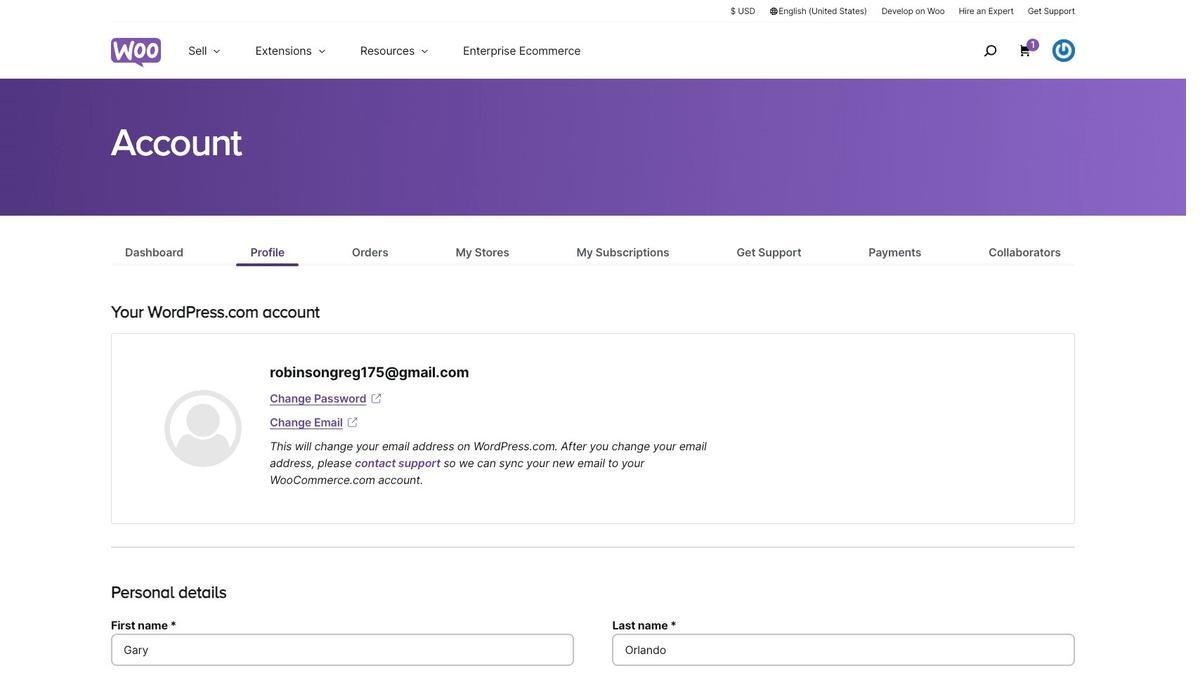 Task type: describe. For each thing, give the bounding box(es) containing it.
0 horizontal spatial external link image
[[345, 415, 360, 429]]

gravatar image image
[[164, 390, 242, 467]]



Task type: vqa. For each thing, say whether or not it's contained in the screenshot.
the "Gravatar image"
yes



Task type: locate. For each thing, give the bounding box(es) containing it.
service navigation menu element
[[954, 28, 1075, 73]]

0 vertical spatial external link image
[[369, 391, 383, 405]]

open account menu image
[[1053, 39, 1075, 62]]

external link image
[[369, 391, 383, 405], [345, 415, 360, 429]]

1 horizontal spatial external link image
[[369, 391, 383, 405]]

None text field
[[111, 634, 574, 666], [612, 634, 1075, 666], [111, 634, 574, 666], [612, 634, 1075, 666]]

search image
[[979, 39, 1001, 62]]

1 vertical spatial external link image
[[345, 415, 360, 429]]



